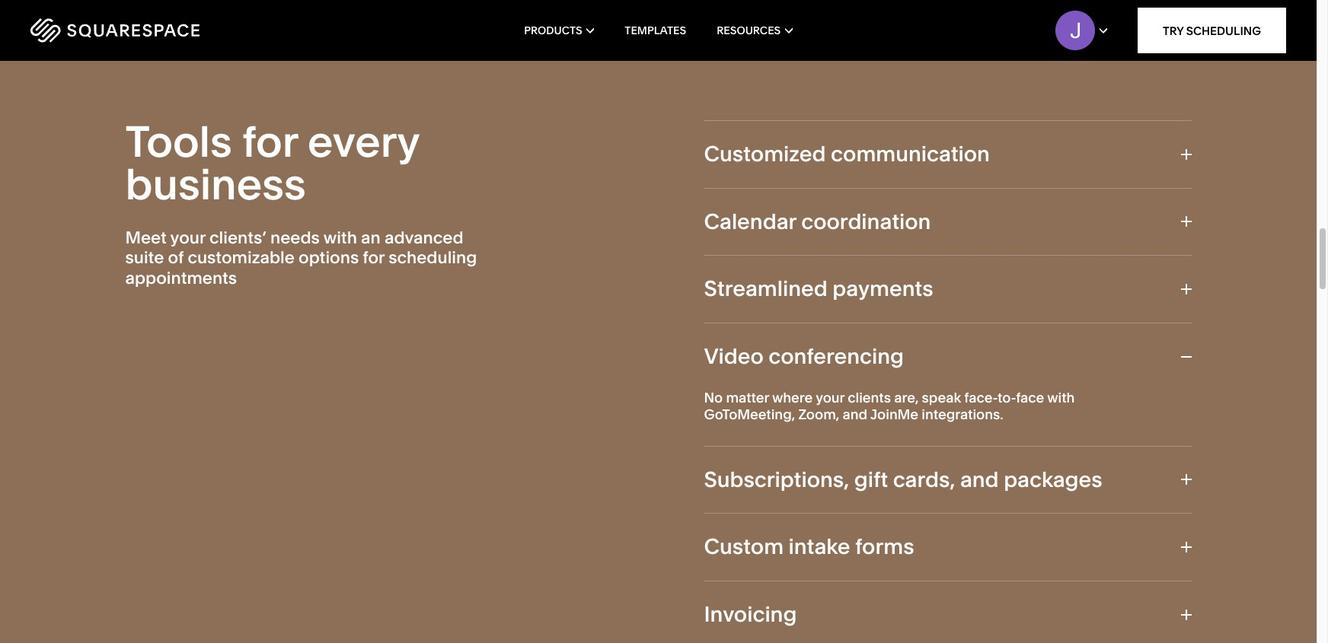 Task type: vqa. For each thing, say whether or not it's contained in the screenshot.
"Agaro" inside "Start with Agaro" 'button'
no



Task type: describe. For each thing, give the bounding box(es) containing it.
communication
[[831, 141, 990, 167]]

for inside tools for every business
[[242, 116, 298, 168]]

gift
[[854, 467, 888, 492]]

for inside meet your clients' needs with an advanced suite of customizable options for scheduling appointments
[[363, 248, 385, 268]]

custom intake forms
[[704, 534, 915, 560]]

gotomeeting,
[[704, 406, 795, 423]]

every
[[308, 116, 419, 168]]

scheduling
[[389, 248, 477, 268]]

video
[[704, 343, 764, 369]]

your inside meet your clients' needs with an advanced suite of customizable options for scheduling appointments
[[170, 228, 206, 248]]

squarespace logo link
[[30, 18, 282, 43]]

matter
[[726, 389, 769, 407]]

video conferencing button
[[704, 324, 1192, 390]]

resources button
[[717, 0, 793, 61]]

needs
[[270, 228, 320, 248]]

packages
[[1004, 467, 1103, 492]]

an
[[361, 228, 381, 248]]

scheduling
[[1187, 23, 1261, 38]]

payments
[[833, 276, 934, 302]]

and inside 'button'
[[960, 467, 999, 492]]

suite
[[125, 248, 164, 268]]

with inside no matter where your clients are, speak face-to-face with gotomeeting, zoom, and joinme integrations.
[[1048, 389, 1075, 407]]

subscriptions, gift cards, and packages
[[704, 467, 1103, 492]]

appointments
[[125, 268, 237, 288]]

subscriptions,
[[704, 467, 849, 492]]

customized communication
[[704, 141, 990, 167]]

streamlined payments button
[[704, 256, 1192, 323]]

custom intake forms button
[[704, 514, 1192, 581]]

zoom,
[[799, 406, 840, 423]]

customized communication button
[[704, 121, 1192, 188]]

no
[[704, 389, 723, 407]]

calendar coordination
[[704, 208, 931, 234]]

tools
[[125, 116, 232, 168]]

intake
[[789, 534, 851, 560]]

squarespace logo image
[[30, 18, 200, 43]]

templates
[[625, 24, 686, 37]]

invoicing
[[704, 602, 797, 627]]

face
[[1016, 389, 1045, 407]]

subscriptions, gift cards, and packages button
[[704, 447, 1192, 513]]

coordination
[[802, 208, 931, 234]]



Task type: locate. For each thing, give the bounding box(es) containing it.
face-
[[965, 389, 998, 407]]

integrations.
[[922, 406, 1004, 423]]

to-
[[998, 389, 1016, 407]]

clients
[[848, 389, 891, 407]]

and right 'cards,'
[[960, 467, 999, 492]]

products
[[524, 24, 582, 37]]

custom
[[704, 534, 784, 560]]

tools for every business
[[125, 116, 419, 210]]

customizable
[[188, 248, 295, 268]]

speak
[[922, 389, 961, 407]]

products button
[[524, 0, 594, 61]]

1 vertical spatial with
[[1048, 389, 1075, 407]]

with right face
[[1048, 389, 1075, 407]]

with inside meet your clients' needs with an advanced suite of customizable options for scheduling appointments
[[323, 228, 357, 248]]

try scheduling link
[[1138, 8, 1287, 53]]

of
[[168, 248, 184, 268]]

1 horizontal spatial with
[[1048, 389, 1075, 407]]

and inside no matter where your clients are, speak face-to-face with gotomeeting, zoom, and joinme integrations.
[[843, 406, 868, 423]]

invoicing button
[[704, 582, 1192, 644]]

0 vertical spatial and
[[843, 406, 868, 423]]

your right where
[[816, 389, 845, 407]]

try
[[1163, 23, 1184, 38]]

conferencing
[[769, 343, 904, 369]]

templates link
[[625, 0, 686, 61]]

meet
[[125, 228, 167, 248]]

joinme
[[871, 406, 919, 423]]

1 horizontal spatial for
[[363, 248, 385, 268]]

your up appointments at the top left of the page
[[170, 228, 206, 248]]

customized
[[704, 141, 826, 167]]

cards,
[[893, 467, 955, 492]]

are,
[[894, 389, 919, 407]]

try scheduling
[[1163, 23, 1261, 38]]

advanced
[[385, 228, 464, 248]]

and right zoom,
[[843, 406, 868, 423]]

streamlined
[[704, 276, 828, 302]]

0 horizontal spatial with
[[323, 228, 357, 248]]

0 horizontal spatial and
[[843, 406, 868, 423]]

calendar coordination button
[[704, 189, 1192, 255]]

your inside no matter where your clients are, speak face-to-face with gotomeeting, zoom, and joinme integrations.
[[816, 389, 845, 407]]

0 horizontal spatial your
[[170, 228, 206, 248]]

forms
[[856, 534, 915, 560]]

for
[[242, 116, 298, 168], [363, 248, 385, 268]]

no matter where your clients are, speak face-to-face with gotomeeting, zoom, and joinme integrations.
[[704, 389, 1075, 423]]

your
[[170, 228, 206, 248], [816, 389, 845, 407]]

with
[[323, 228, 357, 248], [1048, 389, 1075, 407]]

business
[[125, 158, 306, 210]]

resources
[[717, 24, 781, 37]]

where
[[772, 389, 813, 407]]

1 horizontal spatial your
[[816, 389, 845, 407]]

options
[[299, 248, 359, 268]]

with left an
[[323, 228, 357, 248]]

calendar
[[704, 208, 797, 234]]

meet your clients' needs with an advanced suite of customizable options for scheduling appointments
[[125, 228, 477, 288]]

0 horizontal spatial for
[[242, 116, 298, 168]]

0 vertical spatial your
[[170, 228, 206, 248]]

1 horizontal spatial and
[[960, 467, 999, 492]]

0 vertical spatial for
[[242, 116, 298, 168]]

clients'
[[209, 228, 266, 248]]

0 vertical spatial with
[[323, 228, 357, 248]]

1 vertical spatial your
[[816, 389, 845, 407]]

1 vertical spatial and
[[960, 467, 999, 492]]

1 vertical spatial for
[[363, 248, 385, 268]]

video conferencing
[[704, 343, 904, 369]]

and
[[843, 406, 868, 423], [960, 467, 999, 492]]

streamlined payments
[[704, 276, 934, 302]]



